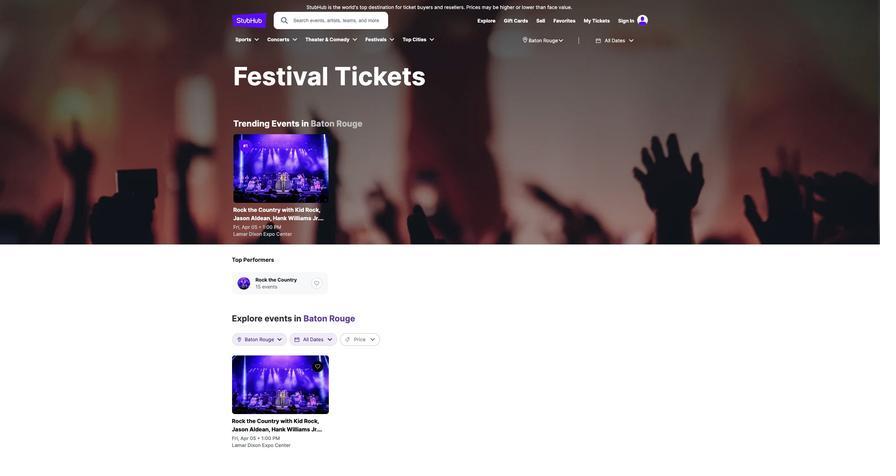 Task type: describe. For each thing, give the bounding box(es) containing it.
sign in
[[619, 18, 635, 24]]

resellers.
[[445, 4, 465, 10]]

higher
[[500, 4, 515, 10]]

2 vertical spatial country
[[257, 418, 279, 425]]

1 vertical spatial williams
[[287, 426, 310, 433]]

1 horizontal spatial baton
[[304, 314, 328, 324]]

0 vertical spatial center
[[276, 231, 292, 237]]

1 vertical spatial kid
[[294, 418, 303, 425]]

0 vertical spatial with
[[282, 207, 294, 213]]

1 vertical spatial baton rouge button
[[237, 334, 283, 346]]

cities
[[413, 36, 427, 42]]

1 vertical spatial pass
[[279, 435, 292, 442]]

all for the rightmost baton rouge button
[[605, 37, 611, 43]]

in for events
[[294, 314, 302, 324]]

events
[[272, 119, 300, 129]]

1 vertical spatial jason
[[232, 426, 248, 433]]

festivals
[[366, 36, 387, 42]]

my tickets link
[[584, 18, 610, 24]]

top cities
[[403, 36, 427, 42]]

favorites link
[[554, 18, 576, 24]]

sports link
[[232, 32, 254, 47]]

1 vertical spatial rock,
[[304, 418, 319, 425]]

my
[[584, 18, 592, 24]]

0 vertical spatial dixon
[[249, 231, 262, 237]]

0 vertical spatial fri,
[[233, 224, 241, 230]]

1 vertical spatial 05
[[250, 436, 256, 442]]

or
[[516, 4, 521, 10]]

top for top performers
[[232, 257, 242, 263]]

1 vertical spatial jr.
[[312, 426, 318, 433]]

events inside rock the country 15 events
[[262, 284, 278, 290]]

0 vertical spatial 2
[[264, 223, 268, 230]]

#1
[[243, 143, 248, 149]]

1 vertical spatial dixon
[[248, 443, 261, 448]]

trending
[[233, 119, 270, 129]]

rock the country 15 events
[[256, 277, 297, 290]]

gift
[[504, 18, 513, 24]]

festivals link
[[362, 32, 390, 47]]

baton rouge for the rightmost baton rouge button
[[529, 37, 558, 43]]

0 vertical spatial 1:00
[[263, 224, 273, 230]]

stubhub is the world's top destination for ticket buyers and resellers. prices may be higher or lower than face value.
[[307, 4, 573, 10]]

Search events, artists, teams, and more field
[[293, 17, 382, 24]]

sports
[[236, 36, 251, 42]]

my tickets
[[584, 18, 610, 24]]

1 vertical spatial (april
[[293, 435, 309, 442]]

may
[[482, 4, 492, 10]]

baton rouge for bottommost baton rouge button
[[245, 337, 274, 343]]

be
[[493, 4, 499, 10]]

1 vertical spatial expo
[[262, 443, 274, 448]]

0 vertical spatial day
[[269, 223, 279, 230]]

top performers
[[232, 257, 274, 263]]

top cities link
[[399, 32, 429, 47]]

performers
[[244, 257, 274, 263]]

price
[[354, 337, 366, 343]]

destination
[[369, 4, 394, 10]]

concerts
[[267, 36, 290, 42]]

face
[[548, 4, 558, 10]]

than
[[536, 4, 546, 10]]

1 vertical spatial events
[[265, 314, 292, 324]]

0 vertical spatial rock the country with kid rock, jason aldean, hank williams jr. and more - 2 day pass (april 5-6)
[[233, 207, 323, 230]]

trending events in
[[233, 119, 309, 129]]

1 vertical spatial fri, apr 05 • 1:00 pm lamar dixon expo center
[[232, 436, 291, 448]]

0 vertical spatial pm
[[274, 224, 282, 230]]

1 vertical spatial rock the country with kid rock, jason aldean, hank williams jr. and more - 2 day pass (april 5-6)
[[232, 418, 322, 442]]

prices
[[467, 4, 481, 10]]

0 vertical spatial hank
[[273, 215, 287, 222]]

1 vertical spatial 6)
[[316, 435, 322, 442]]

0 vertical spatial (april
[[295, 223, 310, 230]]

0 vertical spatial and
[[435, 4, 443, 10]]

0 vertical spatial kid
[[295, 207, 304, 213]]

festival
[[233, 61, 329, 91]]

explore for explore events in baton rouge
[[232, 314, 263, 324]]

value.
[[559, 4, 573, 10]]

1 vertical spatial with
[[281, 418, 293, 425]]

1 vertical spatial apr
[[241, 436, 249, 442]]

0 vertical spatial 05
[[252, 224, 258, 230]]

tickets for festival tickets
[[335, 61, 426, 91]]

1 vertical spatial hank
[[272, 426, 286, 433]]

explore link
[[478, 18, 496, 24]]

1 vertical spatial 5-
[[310, 435, 316, 442]]

0 vertical spatial expo
[[264, 231, 275, 237]]

0 vertical spatial 6)
[[317, 223, 323, 230]]

comedy
[[330, 36, 350, 42]]

0 vertical spatial jr.
[[313, 215, 319, 222]]

1 vertical spatial and
[[233, 223, 244, 230]]

0 vertical spatial pass
[[281, 223, 293, 230]]

sell link
[[537, 18, 545, 24]]

2 vertical spatial and
[[232, 435, 242, 442]]

0 vertical spatial •
[[259, 224, 262, 230]]



Task type: locate. For each thing, give the bounding box(es) containing it.
top
[[403, 36, 412, 42], [232, 257, 242, 263]]

rock,
[[306, 207, 321, 213], [304, 418, 319, 425]]

the inside rock the country 15 events
[[269, 277, 276, 283]]

rock the country with kid rock, jason aldean, hank williams jr. and more - 2 day pass (april 5-6)
[[233, 207, 323, 230], [232, 418, 322, 442]]

explore down 15 at the left of page
[[232, 314, 263, 324]]

baton rouge
[[529, 37, 558, 43], [245, 337, 274, 343]]

sign
[[619, 18, 629, 24]]

pass
[[281, 223, 293, 230], [279, 435, 292, 442]]

rock
[[233, 207, 247, 213], [256, 277, 267, 283], [232, 418, 246, 425]]

1 vertical spatial aldean,
[[250, 426, 270, 433]]

top left cities
[[403, 36, 412, 42]]

0 vertical spatial tickets
[[593, 18, 610, 24]]

festival tickets
[[233, 61, 426, 91]]

theater & comedy
[[306, 36, 350, 42]]

rouge for the rightmost baton rouge button
[[544, 37, 558, 43]]

0 horizontal spatial baton
[[245, 337, 258, 343]]

1 vertical spatial 2
[[263, 435, 266, 442]]

top
[[360, 4, 367, 10]]

1 vertical spatial all dates
[[303, 337, 324, 343]]

-
[[260, 223, 263, 230], [259, 435, 261, 442]]

1 vertical spatial •
[[258, 436, 260, 442]]

fri, apr 05 • 1:00 pm lamar dixon expo center
[[233, 224, 292, 237], [232, 436, 291, 448]]

0 horizontal spatial all
[[303, 337, 309, 343]]

1 horizontal spatial tickets
[[593, 18, 610, 24]]

0 vertical spatial aldean,
[[251, 215, 272, 222]]

rouge for bottommost baton rouge button
[[260, 337, 274, 343]]

1 horizontal spatial dates
[[612, 37, 626, 43]]

ticket
[[403, 4, 416, 10]]

center
[[276, 231, 292, 237], [275, 443, 291, 448]]

1 horizontal spatial top
[[403, 36, 412, 42]]

all
[[605, 37, 611, 43], [303, 337, 309, 343]]

all dates for the rightmost baton rouge button
[[605, 37, 626, 43]]

all down my tickets
[[605, 37, 611, 43]]

1 vertical spatial top
[[232, 257, 242, 263]]

1:00
[[263, 224, 273, 230], [261, 436, 271, 442]]

2 vertical spatial rock
[[232, 418, 246, 425]]

and
[[435, 4, 443, 10], [233, 223, 244, 230], [232, 435, 242, 442]]

gift cards
[[504, 18, 528, 24]]

the
[[333, 4, 341, 10], [248, 207, 257, 213], [269, 277, 276, 283], [247, 418, 256, 425]]

theater
[[306, 36, 324, 42]]

cards
[[514, 18, 528, 24]]

1 vertical spatial in
[[294, 314, 302, 324]]

0 vertical spatial jason
[[233, 215, 250, 222]]

baton rouge button
[[510, 32, 576, 49], [237, 334, 283, 346]]

stubhub image
[[232, 12, 267, 29]]

gift cards link
[[504, 18, 528, 24]]

1 vertical spatial pm
[[273, 436, 280, 442]]

country inside rock the country 15 events
[[278, 277, 297, 283]]

is
[[328, 4, 332, 10]]

buyers
[[418, 4, 433, 10]]

1 vertical spatial center
[[275, 443, 291, 448]]

dates
[[612, 37, 626, 43], [310, 337, 324, 343]]

all down explore events in baton rouge on the left of page
[[303, 337, 309, 343]]

fri,
[[233, 224, 241, 230], [232, 436, 239, 442]]

0 vertical spatial country
[[259, 207, 281, 213]]

williams
[[288, 215, 312, 222], [287, 426, 310, 433]]

in
[[302, 119, 309, 129], [294, 314, 302, 324]]

lamar
[[233, 231, 248, 237], [232, 443, 246, 448]]

0 vertical spatial williams
[[288, 215, 312, 222]]

1 vertical spatial baton
[[304, 314, 328, 324]]

•
[[259, 224, 262, 230], [258, 436, 260, 442]]

all for bottommost baton rouge button
[[303, 337, 309, 343]]

1 vertical spatial -
[[259, 435, 261, 442]]

rouge up price
[[330, 314, 355, 324]]

1 vertical spatial day
[[267, 435, 278, 442]]

0 vertical spatial more
[[245, 223, 259, 230]]

expo
[[264, 231, 275, 237], [262, 443, 274, 448]]

0 vertical spatial baton
[[529, 37, 542, 43]]

tickets
[[593, 18, 610, 24], [335, 61, 426, 91]]

1 horizontal spatial explore
[[478, 18, 496, 24]]

explore
[[478, 18, 496, 24], [232, 314, 263, 324]]

tickets for my tickets
[[593, 18, 610, 24]]

1 vertical spatial explore
[[232, 314, 263, 324]]

1 horizontal spatial rouge
[[330, 314, 355, 324]]

0 vertical spatial baton rouge
[[529, 37, 558, 43]]

rouge down sell link
[[544, 37, 558, 43]]

0 vertical spatial events
[[262, 284, 278, 290]]

0 horizontal spatial tickets
[[335, 61, 426, 91]]

2 horizontal spatial baton
[[529, 37, 542, 43]]

0 horizontal spatial baton rouge button
[[237, 334, 283, 346]]

05
[[252, 224, 258, 230], [250, 436, 256, 442]]

explore for explore
[[478, 18, 496, 24]]

2 vertical spatial rouge
[[260, 337, 274, 343]]

0 vertical spatial 5-
[[311, 223, 317, 230]]

0 horizontal spatial all dates
[[303, 337, 324, 343]]

sell
[[537, 18, 545, 24]]

for
[[396, 4, 402, 10]]

0 horizontal spatial baton rouge
[[245, 337, 274, 343]]

all dates for bottommost baton rouge button
[[303, 337, 324, 343]]

explore down may on the top right of page
[[478, 18, 496, 24]]

with
[[282, 207, 294, 213], [281, 418, 293, 425]]

theater & comedy link
[[302, 32, 352, 47]]

all dates
[[605, 37, 626, 43], [303, 337, 324, 343]]

explore events in baton rouge
[[232, 314, 355, 324]]

1 horizontal spatial all dates
[[605, 37, 626, 43]]

stubhub
[[307, 4, 327, 10]]

0 vertical spatial rock,
[[306, 207, 321, 213]]

0 vertical spatial lamar
[[233, 231, 248, 237]]

apr
[[242, 224, 250, 230], [241, 436, 249, 442]]

1 vertical spatial rouge
[[330, 314, 355, 324]]

dates down explore events in baton rouge on the left of page
[[310, 337, 324, 343]]

lower
[[522, 4, 535, 10]]

0 horizontal spatial explore
[[232, 314, 263, 324]]

dates for the rightmost baton rouge button
[[612, 37, 626, 43]]

0 horizontal spatial dates
[[310, 337, 324, 343]]

favorites
[[554, 18, 576, 24]]

1 vertical spatial lamar
[[232, 443, 246, 448]]

1 vertical spatial tickets
[[335, 61, 426, 91]]

1 horizontal spatial baton rouge
[[529, 37, 558, 43]]

1 vertical spatial more
[[244, 435, 257, 442]]

in
[[630, 18, 635, 24]]

events
[[262, 284, 278, 290], [265, 314, 292, 324]]

rouge down explore events in baton rouge on the left of page
[[260, 337, 274, 343]]

2
[[264, 223, 268, 230], [263, 435, 266, 442]]

more
[[245, 223, 259, 230], [244, 435, 257, 442]]

world's
[[342, 4, 359, 10]]

all dates down explore events in baton rouge on the left of page
[[303, 337, 324, 343]]

top left performers
[[232, 257, 242, 263]]

dates down sign
[[612, 37, 626, 43]]

2 vertical spatial baton
[[245, 337, 258, 343]]

(april
[[295, 223, 310, 230], [293, 435, 309, 442]]

1 vertical spatial 1:00
[[261, 436, 271, 442]]

0 vertical spatial dates
[[612, 37, 626, 43]]

baton for the rightmost baton rouge button
[[529, 37, 542, 43]]

0 vertical spatial all
[[605, 37, 611, 43]]

rock inside rock the country 15 events
[[256, 277, 267, 283]]

dates for bottommost baton rouge button
[[310, 337, 324, 343]]

all dates down sign
[[605, 37, 626, 43]]

baton for bottommost baton rouge button
[[245, 337, 258, 343]]

1 vertical spatial country
[[278, 277, 297, 283]]

country
[[259, 207, 281, 213], [278, 277, 297, 283], [257, 418, 279, 425]]

0 horizontal spatial top
[[232, 257, 242, 263]]

1 vertical spatial baton rouge
[[245, 337, 274, 343]]

2 horizontal spatial rouge
[[544, 37, 558, 43]]

sign in link
[[619, 18, 635, 24]]

0 vertical spatial rock
[[233, 207, 247, 213]]

0 vertical spatial apr
[[242, 224, 250, 230]]

1 horizontal spatial baton rouge button
[[510, 32, 576, 49]]

hank
[[273, 215, 287, 222], [272, 426, 286, 433]]

0 vertical spatial in
[[302, 119, 309, 129]]

concerts link
[[264, 32, 292, 47]]

&
[[325, 36, 329, 42]]

kid
[[295, 207, 304, 213], [294, 418, 303, 425]]

jason
[[233, 215, 250, 222], [232, 426, 248, 433]]

1 vertical spatial fri,
[[232, 436, 239, 442]]

aldean,
[[251, 215, 272, 222], [250, 426, 270, 433]]

day
[[269, 223, 279, 230], [267, 435, 278, 442]]

in for events
[[302, 119, 309, 129]]

1 vertical spatial all
[[303, 337, 309, 343]]

rouge
[[544, 37, 558, 43], [330, 314, 355, 324], [260, 337, 274, 343]]

15
[[256, 284, 261, 290]]

0 vertical spatial -
[[260, 223, 263, 230]]

baton
[[529, 37, 542, 43], [304, 314, 328, 324], [245, 337, 258, 343]]

dixon
[[249, 231, 262, 237], [248, 443, 261, 448]]

1 vertical spatial dates
[[310, 337, 324, 343]]

0 vertical spatial top
[[403, 36, 412, 42]]

0 vertical spatial baton rouge button
[[510, 32, 576, 49]]

top for top cities
[[403, 36, 412, 42]]

1 horizontal spatial all
[[605, 37, 611, 43]]

0 vertical spatial rouge
[[544, 37, 558, 43]]

price button
[[340, 334, 380, 346]]

0 vertical spatial fri, apr 05 • 1:00 pm lamar dixon expo center
[[233, 224, 292, 237]]

0 vertical spatial all dates
[[605, 37, 626, 43]]

pm
[[274, 224, 282, 230], [273, 436, 280, 442]]



Task type: vqa. For each thing, say whether or not it's contained in the screenshot.
6th york, from the bottom of the page
no



